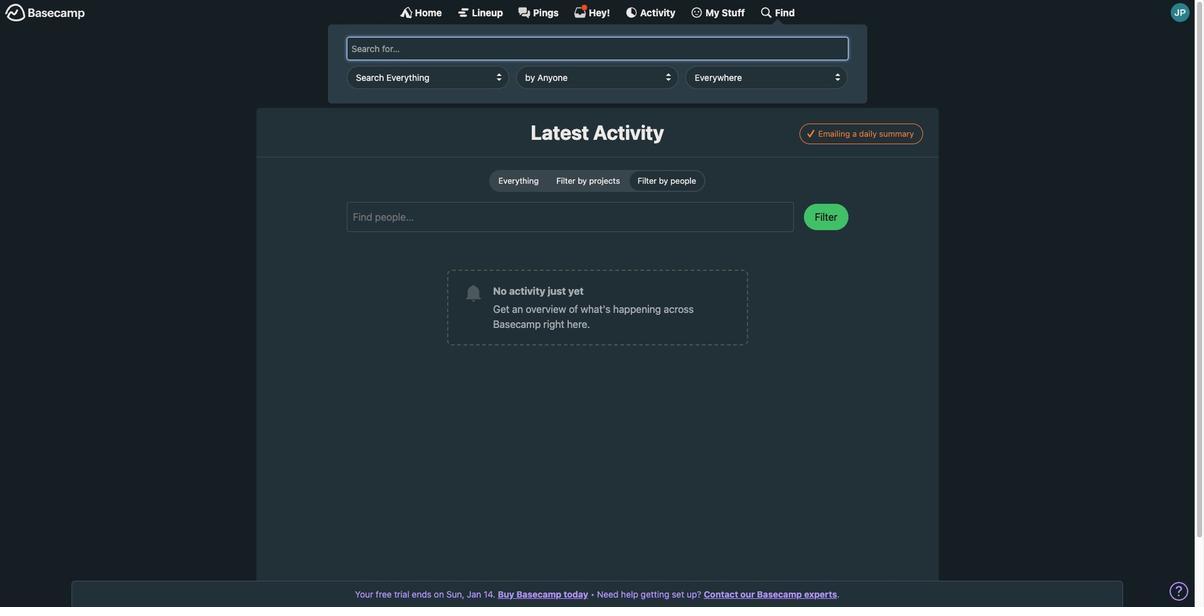 Task type: vqa. For each thing, say whether or not it's contained in the screenshot.
the right by
yes



Task type: describe. For each thing, give the bounding box(es) containing it.
projects
[[589, 176, 620, 186]]

your free trial ends on sun, jan 14. buy basecamp today • need help getting set up? contact our basecamp experts .
[[355, 589, 840, 600]]

added
[[465, 77, 494, 88]]

a
[[853, 128, 857, 138]]

all the latest activity
[[366, 46, 457, 57]]

find
[[775, 7, 795, 18]]

schedule image
[[687, 74, 705, 92]]

Filter by people submit
[[630, 171, 705, 191]]

someone's assignments
[[626, 46, 736, 57]]

contact
[[704, 589, 738, 600]]

buy basecamp today link
[[498, 589, 588, 600]]

0 horizontal spatial activity
[[425, 46, 457, 57]]

experts
[[804, 589, 837, 600]]

Everything submit
[[490, 171, 547, 191]]

ends
[[412, 589, 432, 600]]

an
[[512, 304, 523, 315]]

set
[[672, 589, 684, 600]]

the
[[380, 46, 394, 57]]

here.
[[567, 319, 590, 330]]

upcoming dates link
[[681, 69, 793, 97]]

basecamp right buy at the left bottom
[[517, 589, 562, 600]]

activity inside activity link
[[640, 7, 676, 18]]

activity for no activity just yet
[[509, 285, 545, 297]]

•
[[591, 589, 595, 600]]

sun,
[[447, 589, 465, 600]]

everything
[[499, 176, 539, 186]]

switch accounts image
[[5, 3, 85, 23]]

mission control image
[[755, 43, 773, 60]]

someone's for someone's activity
[[499, 46, 549, 57]]

to-
[[430, 77, 446, 88]]

1 dos from the left
[[446, 77, 462, 88]]

need
[[597, 589, 619, 600]]

reports image
[[574, 74, 591, 92]]

james peterson image
[[1171, 3, 1190, 22]]

basecamp right our
[[757, 589, 802, 600]]

mission control link
[[749, 38, 857, 65]]

get
[[493, 304, 510, 315]]

pings
[[533, 7, 559, 18]]

emailing a daily summary
[[818, 128, 914, 138]]

todo image
[[408, 74, 426, 92]]

latest
[[397, 46, 422, 57]]

getting
[[641, 589, 670, 600]]

filter by projects
[[556, 176, 620, 186]]

my stuff
[[706, 7, 745, 18]]

someone's activity link
[[471, 38, 594, 65]]

happening
[[613, 304, 661, 315]]

by for people
[[659, 176, 668, 186]]

filter for filter
[[815, 211, 838, 223]]

upcoming
[[709, 77, 756, 88]]

emailing
[[818, 128, 850, 138]]

upcoming dates
[[709, 77, 784, 88]]



Task type: locate. For each thing, give the bounding box(es) containing it.
.
[[837, 589, 840, 600]]

activity report image
[[344, 43, 361, 60]]

0 horizontal spatial filter
[[556, 176, 576, 186]]

someone's for someone's assignments
[[626, 46, 676, 57]]

1 vertical spatial activity
[[593, 120, 664, 144]]

1 horizontal spatial filter
[[638, 176, 657, 186]]

someone's inside someone's activity link
[[499, 46, 549, 57]]

dos down 'someone's assignments' link on the top of page
[[651, 77, 668, 88]]

2 by from the left
[[659, 176, 668, 186]]

latest
[[531, 120, 589, 144]]

emailing a daily summary button
[[799, 124, 923, 144]]

of
[[569, 304, 578, 315]]

filter for filter by people
[[638, 176, 657, 186]]

stuff
[[722, 7, 745, 18]]

people
[[671, 176, 696, 186]]

contact our basecamp experts link
[[704, 589, 837, 600]]

overdue to-dos
[[596, 77, 668, 88]]

dos left added at the top left of the page
[[446, 77, 462, 88]]

all
[[366, 46, 377, 57]]

1 horizontal spatial someone's
[[626, 46, 676, 57]]

just
[[548, 285, 566, 297]]

to-dos added & completed
[[430, 77, 554, 88]]

across
[[664, 304, 694, 315]]

2 someone's from the left
[[626, 46, 676, 57]]

buy
[[498, 589, 514, 600]]

mission control
[[777, 46, 848, 57]]

pings button
[[518, 6, 559, 19]]

dates
[[758, 77, 784, 88]]

control
[[815, 46, 848, 57]]

0 vertical spatial activity
[[640, 7, 676, 18]]

what's
[[581, 304, 611, 315]]

latest activity
[[531, 120, 664, 144]]

someone's activity
[[499, 46, 584, 57]]

1 horizontal spatial by
[[659, 176, 668, 186]]

1 horizontal spatial dos
[[651, 77, 668, 88]]

activity up reports image
[[552, 46, 584, 57]]

find button
[[760, 6, 795, 19]]

someone's
[[499, 46, 549, 57], [626, 46, 676, 57]]

filter inside filter by projects submit
[[556, 176, 576, 186]]

filter activity group
[[489, 170, 706, 192]]

filter by people
[[638, 176, 696, 186]]

home
[[415, 7, 442, 18]]

&
[[496, 77, 503, 88]]

mission
[[777, 46, 812, 57]]

by left people
[[659, 176, 668, 186]]

person report image
[[477, 43, 494, 60]]

by inside submit
[[659, 176, 668, 186]]

2 dos from the left
[[651, 77, 668, 88]]

today
[[564, 589, 588, 600]]

summary
[[879, 128, 914, 138]]

activity
[[425, 46, 457, 57], [552, 46, 584, 57], [509, 285, 545, 297]]

activity link
[[625, 6, 676, 19]]

1 horizontal spatial activity
[[509, 285, 545, 297]]

Type the names of people whose activity you'd like to see text field
[[352, 208, 769, 226]]

activity up 'someone's assignments' link on the top of page
[[640, 7, 676, 18]]

assignments
[[679, 46, 736, 57]]

your
[[355, 589, 373, 600]]

filter for filter by projects
[[556, 176, 576, 186]]

by for projects
[[578, 176, 587, 186]]

help
[[621, 589, 638, 600]]

get an overview of what's happening across basecamp right here.
[[493, 304, 694, 330]]

2 horizontal spatial activity
[[552, 46, 584, 57]]

Filter by projects submit
[[548, 171, 628, 191]]

by
[[578, 176, 587, 186], [659, 176, 668, 186]]

0 horizontal spatial dos
[[446, 77, 462, 88]]

filter
[[556, 176, 576, 186], [638, 176, 657, 186], [815, 211, 838, 223]]

basecamp down an at the left of the page
[[493, 319, 541, 330]]

Search for… search field
[[347, 37, 848, 60]]

activity for someone's activity
[[552, 46, 584, 57]]

someone's inside 'someone's assignments' link
[[626, 46, 676, 57]]

dos
[[446, 77, 462, 88], [651, 77, 668, 88]]

lineup link
[[457, 6, 503, 19]]

activity up to-
[[425, 46, 457, 57]]

to-
[[637, 77, 651, 88]]

1 someone's from the left
[[499, 46, 549, 57]]

hey!
[[589, 7, 610, 18]]

filter inside filter button
[[815, 211, 838, 223]]

home link
[[400, 6, 442, 19]]

no activity just yet
[[493, 285, 584, 297]]

daily
[[859, 128, 877, 138]]

overview
[[526, 304, 566, 315]]

my
[[706, 7, 720, 18]]

2 horizontal spatial filter
[[815, 211, 838, 223]]

basecamp
[[493, 319, 541, 330], [517, 589, 562, 600], [757, 589, 802, 600]]

on
[[434, 589, 444, 600]]

activity up an at the left of the page
[[509, 285, 545, 297]]

basecamp inside get an overview of what's happening across basecamp right here.
[[493, 319, 541, 330]]

someone's assignments link
[[598, 38, 745, 65]]

all the latest activity link
[[338, 38, 467, 65]]

up?
[[687, 589, 702, 600]]

hey! button
[[574, 4, 610, 19]]

filter inside filter by people submit
[[638, 176, 657, 186]]

trial
[[394, 589, 410, 600]]

lineup
[[472, 7, 503, 18]]

jan
[[467, 589, 481, 600]]

activity down 'overdue to-dos'
[[593, 120, 664, 144]]

0 horizontal spatial someone's
[[499, 46, 549, 57]]

main element
[[0, 0, 1195, 103]]

by left projects
[[578, 176, 587, 186]]

someone's up to-
[[626, 46, 676, 57]]

someone's up completed
[[499, 46, 549, 57]]

1 by from the left
[[578, 176, 587, 186]]

right
[[544, 319, 565, 330]]

yet
[[568, 285, 584, 297]]

overdue to-dos link
[[568, 69, 677, 97]]

filter button
[[804, 204, 848, 230]]

completed
[[506, 77, 554, 88]]

free
[[376, 589, 392, 600]]

to-dos added & completed link
[[402, 69, 564, 97]]

our
[[741, 589, 755, 600]]

by inside submit
[[578, 176, 587, 186]]

14.
[[484, 589, 496, 600]]

no
[[493, 285, 507, 297]]

my stuff button
[[691, 6, 745, 19]]

assignment image
[[604, 43, 621, 60]]

0 horizontal spatial by
[[578, 176, 587, 186]]

overdue
[[596, 77, 635, 88]]



